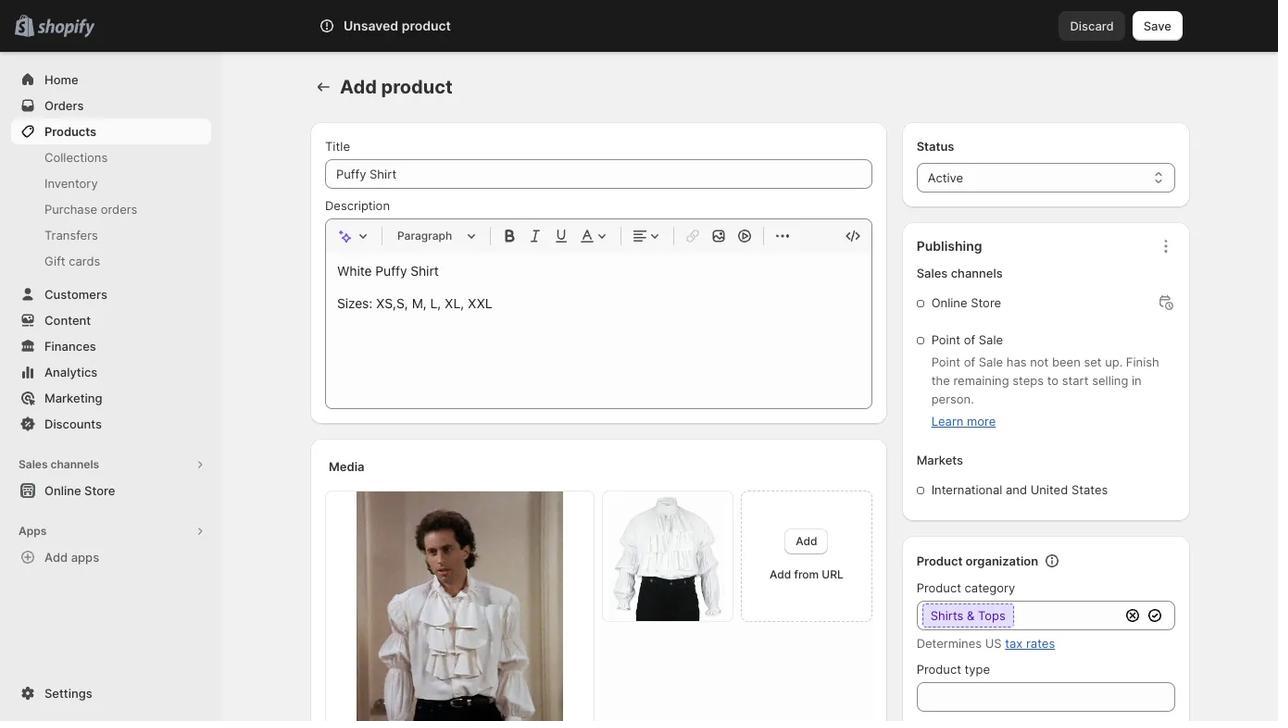 Task type: describe. For each thing, give the bounding box(es) containing it.
transfers link
[[11, 222, 211, 248]]

online inside online store link
[[44, 484, 81, 499]]

status
[[917, 139, 955, 154]]

point for point of sale
[[932, 333, 961, 348]]

analytics
[[44, 365, 98, 380]]

learn more link
[[932, 414, 997, 429]]

unsaved product
[[344, 18, 451, 33]]

steps
[[1013, 374, 1044, 388]]

url
[[822, 568, 844, 582]]

been
[[1053, 355, 1081, 370]]

Title text field
[[325, 159, 873, 189]]

tax rates link
[[1006, 637, 1056, 652]]

collections link
[[11, 145, 211, 171]]

orders
[[101, 202, 138, 217]]

finances
[[44, 339, 96, 354]]

point of sale
[[932, 333, 1004, 348]]

0 vertical spatial online
[[932, 296, 968, 310]]

apps
[[71, 551, 99, 565]]

discard button
[[1060, 11, 1126, 41]]

sale for point of sale
[[979, 333, 1004, 348]]

remaining
[[954, 374, 1010, 388]]

discounts
[[44, 417, 102, 432]]

product organization
[[917, 554, 1039, 569]]

1 horizontal spatial store
[[971, 296, 1002, 310]]

Product category text field
[[917, 601, 1121, 631]]

0 vertical spatial online store
[[932, 296, 1002, 310]]

save button
[[1133, 11, 1184, 41]]

products link
[[11, 119, 211, 145]]

product for product type
[[917, 663, 962, 677]]

organization
[[966, 554, 1039, 569]]

shopify image
[[37, 19, 95, 38]]

up.
[[1106, 355, 1123, 370]]

online store inside button
[[44, 484, 115, 499]]

add for add apps
[[44, 551, 68, 565]]

unsaved
[[344, 18, 399, 33]]

gift
[[44, 254, 65, 269]]

search button
[[371, 11, 908, 41]]

apps button
[[11, 519, 211, 545]]

set
[[1085, 355, 1102, 370]]

states
[[1072, 483, 1109, 498]]

discard
[[1071, 19, 1115, 33]]

content
[[44, 313, 91, 328]]

marketing link
[[11, 386, 211, 411]]

home link
[[11, 67, 211, 93]]

purchase orders
[[44, 202, 138, 217]]

active
[[928, 171, 964, 185]]

product for add product
[[381, 76, 453, 98]]

international
[[932, 483, 1003, 498]]

title
[[325, 139, 350, 154]]

add for add product
[[340, 76, 377, 98]]

product for product category
[[917, 581, 962, 596]]

collections
[[44, 150, 108, 165]]

learn
[[932, 414, 964, 429]]

media
[[329, 460, 365, 475]]

add apps button
[[11, 545, 211, 571]]

international and united states
[[932, 483, 1109, 498]]

of for point of sale has not been set up. finish the remaining steps to start selling in person. learn more
[[964, 355, 976, 370]]

transfers
[[44, 228, 98, 243]]

paragraph button
[[390, 225, 483, 247]]

has
[[1007, 355, 1027, 370]]

add from url
[[770, 568, 844, 582]]

point for point of sale has not been set up. finish the remaining steps to start selling in person. learn more
[[932, 355, 961, 370]]

determines
[[917, 637, 982, 652]]

1 horizontal spatial sales
[[917, 266, 948, 281]]

category
[[965, 581, 1016, 596]]

gift cards
[[44, 254, 100, 269]]

determines us tax rates
[[917, 637, 1056, 652]]

add from url button
[[770, 568, 844, 582]]

orders link
[[11, 93, 211, 119]]

person.
[[932, 392, 975, 407]]

gift cards link
[[11, 248, 211, 274]]

discounts link
[[11, 411, 211, 437]]

purchase orders link
[[11, 196, 211, 222]]

not
[[1031, 355, 1049, 370]]

purchase
[[44, 202, 97, 217]]

marketing
[[44, 391, 102, 406]]

us
[[986, 637, 1002, 652]]



Task type: locate. For each thing, give the bounding box(es) containing it.
1 vertical spatial online
[[44, 484, 81, 499]]

1 vertical spatial sale
[[979, 355, 1004, 370]]

store up the "point of sale"
[[971, 296, 1002, 310]]

sales inside button
[[19, 458, 48, 472]]

point of sale has not been set up. finish the remaining steps to start selling in person. learn more
[[932, 355, 1160, 429]]

0 vertical spatial product
[[917, 554, 963, 569]]

sale
[[979, 333, 1004, 348], [979, 355, 1004, 370]]

online store up the "point of sale"
[[932, 296, 1002, 310]]

product down determines
[[917, 663, 962, 677]]

apps
[[19, 525, 47, 538]]

search
[[401, 19, 441, 33]]

0 horizontal spatial sales channels
[[19, 458, 99, 472]]

to
[[1048, 374, 1059, 388]]

selling
[[1093, 374, 1129, 388]]

product category
[[917, 581, 1016, 596]]

description
[[325, 198, 390, 213]]

0 vertical spatial store
[[971, 296, 1002, 310]]

add left apps
[[44, 551, 68, 565]]

product
[[917, 554, 963, 569], [917, 581, 962, 596], [917, 663, 962, 677]]

sales channels inside button
[[19, 458, 99, 472]]

Product type text field
[[917, 683, 1176, 713]]

1 vertical spatial of
[[964, 355, 976, 370]]

0 horizontal spatial online store
[[44, 484, 115, 499]]

add up add from url
[[796, 535, 818, 549]]

0 horizontal spatial online
[[44, 484, 81, 499]]

type
[[965, 663, 991, 677]]

add button
[[785, 529, 829, 555]]

of for point of sale
[[964, 333, 976, 348]]

customers link
[[11, 282, 211, 308]]

channels inside button
[[50, 458, 99, 472]]

online store link
[[11, 478, 211, 504]]

united
[[1031, 483, 1069, 498]]

add apps
[[44, 551, 99, 565]]

product down product organization
[[917, 581, 962, 596]]

online store button
[[0, 478, 222, 504]]

sales down the "discounts"
[[19, 458, 48, 472]]

0 vertical spatial sales channels
[[917, 266, 1003, 281]]

2 of from the top
[[964, 355, 976, 370]]

1 sale from the top
[[979, 333, 1004, 348]]

inventory
[[44, 176, 98, 191]]

add up title
[[340, 76, 377, 98]]

add left the from
[[770, 568, 792, 582]]

product down search
[[381, 76, 453, 98]]

product right unsaved
[[402, 18, 451, 33]]

analytics link
[[11, 360, 211, 386]]

0 vertical spatial channels
[[952, 266, 1003, 281]]

0 horizontal spatial store
[[84, 484, 115, 499]]

online
[[932, 296, 968, 310], [44, 484, 81, 499]]

1 vertical spatial sales channels
[[19, 458, 99, 472]]

point inside point of sale has not been set up. finish the remaining steps to start selling in person. learn more
[[932, 355, 961, 370]]

0 horizontal spatial channels
[[50, 458, 99, 472]]

sales
[[917, 266, 948, 281], [19, 458, 48, 472]]

in
[[1133, 374, 1142, 388]]

1 horizontal spatial channels
[[952, 266, 1003, 281]]

markets
[[917, 453, 964, 468]]

sales channels button
[[11, 452, 211, 478]]

cards
[[69, 254, 100, 269]]

of
[[964, 333, 976, 348], [964, 355, 976, 370]]

2 sale from the top
[[979, 355, 1004, 370]]

and
[[1006, 483, 1028, 498]]

product for product organization
[[917, 554, 963, 569]]

finish
[[1127, 355, 1160, 370]]

the
[[932, 374, 951, 388]]

1 vertical spatial product
[[917, 581, 962, 596]]

add
[[340, 76, 377, 98], [796, 535, 818, 549], [44, 551, 68, 565], [770, 568, 792, 582]]

from
[[795, 568, 819, 582]]

product
[[402, 18, 451, 33], [381, 76, 453, 98]]

1 of from the top
[[964, 333, 976, 348]]

0 vertical spatial product
[[402, 18, 451, 33]]

2 product from the top
[[917, 581, 962, 596]]

2 vertical spatial product
[[917, 663, 962, 677]]

1 horizontal spatial online
[[932, 296, 968, 310]]

online store
[[932, 296, 1002, 310], [44, 484, 115, 499]]

publishing
[[917, 238, 983, 254]]

online up the "point of sale"
[[932, 296, 968, 310]]

sale inside point of sale has not been set up. finish the remaining steps to start selling in person. learn more
[[979, 355, 1004, 370]]

products
[[44, 124, 96, 139]]

add for add
[[796, 535, 818, 549]]

sales channels down the "discounts"
[[19, 458, 99, 472]]

point
[[932, 333, 961, 348], [932, 355, 961, 370]]

1 horizontal spatial online store
[[932, 296, 1002, 310]]

1 vertical spatial online store
[[44, 484, 115, 499]]

sales channels down the publishing
[[917, 266, 1003, 281]]

settings link
[[11, 681, 211, 707]]

store down sales channels button
[[84, 484, 115, 499]]

1 vertical spatial sales
[[19, 458, 48, 472]]

product for unsaved product
[[402, 18, 451, 33]]

1 vertical spatial channels
[[50, 458, 99, 472]]

channels down the publishing
[[952, 266, 1003, 281]]

rates
[[1027, 637, 1056, 652]]

channels
[[952, 266, 1003, 281], [50, 458, 99, 472]]

start
[[1063, 374, 1090, 388]]

customers
[[44, 287, 107, 302]]

1 vertical spatial point
[[932, 355, 961, 370]]

1 vertical spatial product
[[381, 76, 453, 98]]

orders
[[44, 98, 84, 113]]

add for add from url
[[770, 568, 792, 582]]

of inside point of sale has not been set up. finish the remaining steps to start selling in person. learn more
[[964, 355, 976, 370]]

online store down sales channels button
[[44, 484, 115, 499]]

0 vertical spatial sales
[[917, 266, 948, 281]]

tax
[[1006, 637, 1024, 652]]

sales down the publishing
[[917, 266, 948, 281]]

settings
[[44, 687, 92, 702]]

inventory link
[[11, 171, 211, 196]]

1 vertical spatial store
[[84, 484, 115, 499]]

1 point from the top
[[932, 333, 961, 348]]

more
[[968, 414, 997, 429]]

paragraph
[[398, 229, 453, 243]]

1 product from the top
[[917, 554, 963, 569]]

0 vertical spatial point
[[932, 333, 961, 348]]

0 horizontal spatial sales
[[19, 458, 48, 472]]

0 vertical spatial sale
[[979, 333, 1004, 348]]

online up the 'apps'
[[44, 484, 81, 499]]

product type
[[917, 663, 991, 677]]

3 product from the top
[[917, 663, 962, 677]]

sale for point of sale has not been set up. finish the remaining steps to start selling in person. learn more
[[979, 355, 1004, 370]]

home
[[44, 72, 78, 87]]

store inside button
[[84, 484, 115, 499]]

channels down the "discounts"
[[50, 458, 99, 472]]

sales channels
[[917, 266, 1003, 281], [19, 458, 99, 472]]

0 vertical spatial of
[[964, 333, 976, 348]]

save
[[1144, 19, 1172, 33]]

product up product category
[[917, 554, 963, 569]]

1 horizontal spatial sales channels
[[917, 266, 1003, 281]]

2 point from the top
[[932, 355, 961, 370]]

store
[[971, 296, 1002, 310], [84, 484, 115, 499]]

finances link
[[11, 334, 211, 360]]

add product
[[340, 76, 453, 98]]



Task type: vqa. For each thing, say whether or not it's contained in the screenshot.
Customer events at the top left of the page
no



